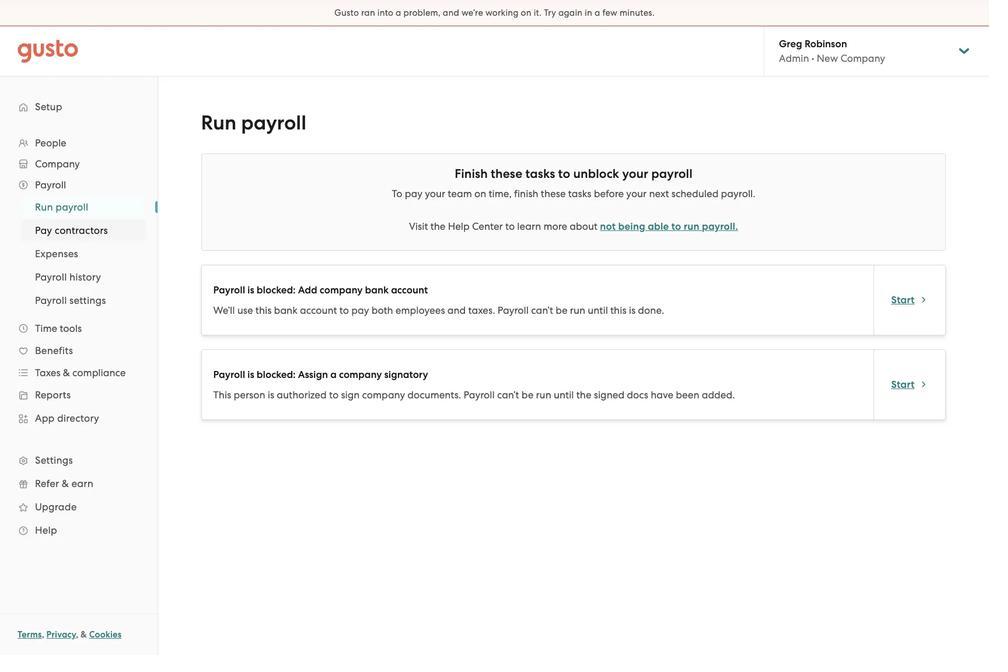 Task type: describe. For each thing, give the bounding box(es) containing it.
visit
[[409, 221, 428, 232]]

about
[[570, 221, 598, 232]]

person
[[234, 389, 265, 401]]

expenses link
[[21, 243, 146, 264]]

1 , from the left
[[42, 630, 44, 640]]

finish
[[455, 166, 488, 182]]

to down payroll is blocked: add company bank account
[[340, 305, 349, 316]]

is up use on the top
[[248, 284, 254, 297]]

0 vertical spatial these
[[491, 166, 523, 182]]

0 vertical spatial tasks
[[526, 166, 555, 182]]

to left the sign
[[329, 389, 339, 401]]

1 vertical spatial and
[[448, 305, 466, 316]]

payroll settings link
[[21, 290, 146, 311]]

able
[[648, 221, 669, 233]]

time,
[[489, 188, 512, 200]]

setup link
[[12, 96, 146, 117]]

terms link
[[18, 630, 42, 640]]

gusto ran into a problem, and we're working on it. try again in a few minutes.
[[334, 8, 655, 18]]

sign
[[341, 389, 360, 401]]

benefits
[[35, 345, 73, 357]]

problem,
[[404, 8, 441, 18]]

refer
[[35, 478, 59, 490]]

to inside visit the help center to learn more about not being able to run payroll.
[[505, 221, 515, 232]]

& for compliance
[[63, 367, 70, 379]]

0 horizontal spatial a
[[330, 369, 337, 381]]

gusto navigation element
[[0, 76, 158, 561]]

pay
[[35, 225, 52, 236]]

documents.
[[408, 389, 461, 401]]

taxes
[[35, 367, 60, 379]]

home image
[[18, 39, 78, 63]]

unblock
[[573, 166, 619, 182]]

blocked: for add
[[257, 284, 296, 297]]

help inside gusto navigation element
[[35, 525, 57, 536]]

in
[[585, 8, 593, 18]]

taxes & compliance
[[35, 367, 126, 379]]

assign
[[298, 369, 328, 381]]

payroll. for run
[[702, 221, 738, 233]]

payroll is blocked: assign a company signatory
[[213, 369, 428, 381]]

learn
[[517, 221, 541, 232]]

next
[[649, 188, 669, 200]]

1 horizontal spatial pay
[[405, 188, 423, 200]]

signed
[[594, 389, 625, 401]]

robinson
[[805, 38, 847, 50]]

list containing run payroll
[[0, 196, 158, 312]]

docs
[[627, 389, 648, 401]]

working
[[486, 8, 519, 18]]

run inside gusto navigation element
[[35, 201, 53, 213]]

1 horizontal spatial bank
[[365, 284, 389, 297]]

done.
[[638, 305, 664, 316]]

pay contractors link
[[21, 220, 146, 241]]

2 this from the left
[[611, 305, 627, 316]]

cookies
[[89, 630, 122, 640]]

compliance
[[72, 367, 126, 379]]

refer & earn
[[35, 478, 93, 490]]

company inside dropdown button
[[35, 158, 80, 170]]

this
[[213, 389, 231, 401]]

2 horizontal spatial a
[[595, 8, 600, 18]]

1 horizontal spatial run
[[570, 305, 585, 316]]

admin
[[779, 53, 809, 64]]

history
[[69, 271, 101, 283]]

payroll for payroll history
[[35, 271, 67, 283]]

2 vertical spatial &
[[81, 630, 87, 640]]

to
[[392, 188, 402, 200]]

0 vertical spatial on
[[521, 8, 532, 18]]

1 horizontal spatial account
[[391, 284, 428, 297]]

start for account
[[891, 294, 915, 306]]

company button
[[12, 154, 146, 175]]

try
[[544, 8, 556, 18]]

minutes.
[[620, 8, 655, 18]]

add
[[298, 284, 317, 297]]

upgrade link
[[12, 497, 146, 518]]

few
[[603, 8, 618, 18]]

reports link
[[12, 385, 146, 406]]

time tools
[[35, 323, 82, 334]]

1 vertical spatial the
[[577, 389, 592, 401]]

time tools button
[[12, 318, 146, 339]]

added.
[[702, 389, 735, 401]]

payroll history
[[35, 271, 101, 283]]

0 vertical spatial be
[[556, 305, 568, 316]]

1 vertical spatial until
[[554, 389, 574, 401]]

payroll right documents.
[[464, 389, 495, 401]]

settings
[[69, 295, 106, 306]]

being
[[618, 221, 646, 233]]

1 horizontal spatial a
[[396, 8, 401, 18]]

start link for payroll is blocked: assign a company signatory
[[891, 378, 929, 392]]

been
[[676, 389, 700, 401]]

more
[[544, 221, 567, 232]]

1 horizontal spatial run payroll
[[201, 111, 306, 135]]

use
[[237, 305, 253, 316]]

payroll right taxes.
[[498, 305, 529, 316]]

people
[[35, 137, 66, 149]]

app
[[35, 413, 55, 424]]

privacy
[[46, 630, 76, 640]]

it.
[[534, 8, 542, 18]]

help link
[[12, 520, 146, 541]]

payroll. for scheduled
[[721, 188, 756, 200]]

your left team
[[425, 188, 445, 200]]

again
[[559, 8, 583, 18]]

greg robinson admin • new company
[[779, 38, 886, 64]]

app directory link
[[12, 408, 146, 429]]

1 vertical spatial be
[[522, 389, 534, 401]]

is left done.
[[629, 305, 636, 316]]

this person is authorized to sign company documents. payroll can't be run until the signed docs have been added.
[[213, 389, 735, 401]]



Task type: locate. For each thing, give the bounding box(es) containing it.
0 horizontal spatial payroll
[[56, 201, 88, 213]]

to pay your team on time, finish these tasks before your next scheduled payroll.
[[392, 188, 756, 200]]

before
[[594, 188, 624, 200]]

0 vertical spatial company
[[320, 284, 363, 297]]

1 vertical spatial tasks
[[568, 188, 592, 200]]

start link for payroll is blocked: add company bank account
[[891, 293, 929, 307]]

payroll for payroll settings
[[35, 295, 67, 306]]

2 blocked: from the top
[[257, 369, 296, 381]]

directory
[[57, 413, 99, 424]]

1 horizontal spatial run
[[201, 111, 236, 135]]

tasks up finish
[[526, 166, 555, 182]]

1 horizontal spatial on
[[521, 8, 532, 18]]

1 vertical spatial these
[[541, 188, 566, 200]]

payroll history link
[[21, 267, 146, 288]]

0 vertical spatial payroll
[[241, 111, 306, 135]]

into
[[378, 8, 394, 18]]

your
[[622, 166, 649, 182], [425, 188, 445, 200], [627, 188, 647, 200]]

1 horizontal spatial the
[[577, 389, 592, 401]]

payroll
[[35, 179, 66, 191], [35, 271, 67, 283], [213, 284, 245, 297], [35, 295, 67, 306], [498, 305, 529, 316], [213, 369, 245, 381], [464, 389, 495, 401]]

1 vertical spatial account
[[300, 305, 337, 316]]

0 vertical spatial and
[[443, 8, 459, 18]]

0 horizontal spatial bank
[[274, 305, 298, 316]]

employees
[[396, 305, 445, 316]]

a right in at the top of page
[[595, 8, 600, 18]]

terms , privacy , & cookies
[[18, 630, 122, 640]]

1 blocked: from the top
[[257, 284, 296, 297]]

1 vertical spatial on
[[474, 188, 486, 200]]

is
[[248, 284, 254, 297], [629, 305, 636, 316], [248, 369, 254, 381], [268, 389, 274, 401]]

0 horizontal spatial pay
[[351, 305, 369, 316]]

0 horizontal spatial the
[[431, 221, 446, 232]]

run
[[201, 111, 236, 135], [35, 201, 53, 213]]

0 horizontal spatial run payroll
[[35, 201, 88, 213]]

1 horizontal spatial be
[[556, 305, 568, 316]]

& right taxes
[[63, 367, 70, 379]]

0 vertical spatial bank
[[365, 284, 389, 297]]

ran
[[361, 8, 375, 18]]

people button
[[12, 132, 146, 154]]

0 horizontal spatial until
[[554, 389, 574, 401]]

cookies button
[[89, 628, 122, 642]]

we'll use this bank account to pay both employees and taxes. payroll can't be run until this is done.
[[213, 305, 664, 316]]

finish
[[514, 188, 539, 200]]

until left done.
[[588, 305, 608, 316]]

and left "we're"
[[443, 8, 459, 18]]

payroll. down the scheduled
[[702, 221, 738, 233]]

scheduled
[[672, 188, 719, 200]]

we'll
[[213, 305, 235, 316]]

settings
[[35, 455, 73, 466]]

team
[[448, 188, 472, 200]]

&
[[63, 367, 70, 379], [62, 478, 69, 490], [81, 630, 87, 640]]

company up the sign
[[339, 369, 382, 381]]

tasks
[[526, 166, 555, 182], [568, 188, 592, 200]]

0 horizontal spatial account
[[300, 305, 337, 316]]

0 horizontal spatial these
[[491, 166, 523, 182]]

0 horizontal spatial tasks
[[526, 166, 555, 182]]

taxes & compliance button
[[12, 362, 146, 383]]

0 vertical spatial the
[[431, 221, 446, 232]]

0 vertical spatial run
[[684, 221, 700, 233]]

be
[[556, 305, 568, 316], [522, 389, 534, 401]]

company down people
[[35, 158, 80, 170]]

visit the help center to learn more about not being able to run payroll.
[[409, 221, 738, 233]]

0 horizontal spatial company
[[35, 158, 80, 170]]

payroll
[[241, 111, 306, 135], [652, 166, 693, 182], [56, 201, 88, 213]]

1 horizontal spatial ,
[[76, 630, 78, 640]]

1 vertical spatial company
[[35, 158, 80, 170]]

on left time,
[[474, 188, 486, 200]]

bank down payroll is blocked: add company bank account
[[274, 305, 298, 316]]

0 vertical spatial run
[[201, 111, 236, 135]]

this left done.
[[611, 305, 627, 316]]

is up "person" on the left
[[248, 369, 254, 381]]

upgrade
[[35, 501, 77, 513]]

blocked:
[[257, 284, 296, 297], [257, 369, 296, 381]]

, left cookies 'button'
[[76, 630, 78, 640]]

bank up both at the top left of the page
[[365, 284, 389, 297]]

payroll inside dropdown button
[[35, 179, 66, 191]]

company inside the greg robinson admin • new company
[[841, 53, 886, 64]]

2 start from the top
[[891, 379, 915, 391]]

2 horizontal spatial payroll
[[652, 166, 693, 182]]

start for signatory
[[891, 379, 915, 391]]

0 vertical spatial pay
[[405, 188, 423, 200]]

0 vertical spatial until
[[588, 305, 608, 316]]

your left next
[[627, 188, 647, 200]]

pay left both at the top left of the page
[[351, 305, 369, 316]]

payroll inside gusto navigation element
[[56, 201, 88, 213]]

payroll up the this
[[213, 369, 245, 381]]

blocked: left the add
[[257, 284, 296, 297]]

0 vertical spatial &
[[63, 367, 70, 379]]

the right visit
[[431, 221, 446, 232]]

account
[[391, 284, 428, 297], [300, 305, 337, 316]]

not being able to run payroll. link
[[600, 221, 738, 233]]

have
[[651, 389, 674, 401]]

blocked: for assign
[[257, 369, 296, 381]]

these
[[491, 166, 523, 182], [541, 188, 566, 200]]

authorized
[[277, 389, 327, 401]]

1 list from the top
[[0, 132, 158, 542]]

signatory
[[384, 369, 428, 381]]

benefits link
[[12, 340, 146, 361]]

until
[[588, 305, 608, 316], [554, 389, 574, 401]]

the left signed
[[577, 389, 592, 401]]

app directory
[[35, 413, 99, 424]]

1 horizontal spatial can't
[[531, 305, 553, 316]]

1 vertical spatial start
[[891, 379, 915, 391]]

finish these tasks to unblock your payroll
[[455, 166, 693, 182]]

1 vertical spatial payroll
[[652, 166, 693, 182]]

0 vertical spatial account
[[391, 284, 428, 297]]

this right use on the top
[[256, 305, 272, 316]]

taxes.
[[468, 305, 495, 316]]

help
[[448, 221, 470, 232], [35, 525, 57, 536]]

2 vertical spatial company
[[362, 389, 405, 401]]

0 horizontal spatial run
[[536, 389, 551, 401]]

these right finish
[[541, 188, 566, 200]]

is right "person" on the left
[[268, 389, 274, 401]]

2 start link from the top
[[891, 378, 929, 392]]

help left "center"
[[448, 221, 470, 232]]

1 horizontal spatial this
[[611, 305, 627, 316]]

a right assign
[[330, 369, 337, 381]]

1 vertical spatial &
[[62, 478, 69, 490]]

1 vertical spatial run
[[35, 201, 53, 213]]

center
[[472, 221, 503, 232]]

& for earn
[[62, 478, 69, 490]]

1 horizontal spatial company
[[841, 53, 886, 64]]

1 horizontal spatial help
[[448, 221, 470, 232]]

your up before
[[622, 166, 649, 182]]

start
[[891, 294, 915, 306], [891, 379, 915, 391]]

2 list from the top
[[0, 196, 158, 312]]

1 start from the top
[[891, 294, 915, 306]]

payroll up the we'll
[[213, 284, 245, 297]]

2 vertical spatial payroll
[[56, 201, 88, 213]]

reports
[[35, 389, 71, 401]]

both
[[372, 305, 393, 316]]

0 vertical spatial company
[[841, 53, 886, 64]]

0 horizontal spatial help
[[35, 525, 57, 536]]

account down payroll is blocked: add company bank account
[[300, 305, 337, 316]]

greg
[[779, 38, 802, 50]]

tools
[[60, 323, 82, 334]]

time
[[35, 323, 57, 334]]

1 horizontal spatial until
[[588, 305, 608, 316]]

the
[[431, 221, 446, 232], [577, 389, 592, 401]]

0 vertical spatial can't
[[531, 305, 553, 316]]

payroll down expenses
[[35, 271, 67, 283]]

bank
[[365, 284, 389, 297], [274, 305, 298, 316]]

payroll for payroll is blocked: assign a company signatory
[[213, 369, 245, 381]]

& inside taxes & compliance dropdown button
[[63, 367, 70, 379]]

run payroll inside gusto navigation element
[[35, 201, 88, 213]]

0 horizontal spatial this
[[256, 305, 272, 316]]

company
[[841, 53, 886, 64], [35, 158, 80, 170]]

account up employees
[[391, 284, 428, 297]]

pay
[[405, 188, 423, 200], [351, 305, 369, 316]]

to up to pay your team on time, finish these tasks before your next scheduled payroll.
[[558, 166, 570, 182]]

new
[[817, 53, 838, 64]]

and left taxes.
[[448, 305, 466, 316]]

0 horizontal spatial ,
[[42, 630, 44, 640]]

0 vertical spatial payroll.
[[721, 188, 756, 200]]

1 vertical spatial payroll.
[[702, 221, 738, 233]]

pay contractors
[[35, 225, 108, 236]]

1 vertical spatial run payroll
[[35, 201, 88, 213]]

on left it.
[[521, 8, 532, 18]]

payroll up time
[[35, 295, 67, 306]]

0 horizontal spatial can't
[[497, 389, 519, 401]]

0 horizontal spatial on
[[474, 188, 486, 200]]

& left earn
[[62, 478, 69, 490]]

pay right to
[[405, 188, 423, 200]]

1 vertical spatial can't
[[497, 389, 519, 401]]

company right the add
[[320, 284, 363, 297]]

1 vertical spatial blocked:
[[257, 369, 296, 381]]

not
[[600, 221, 616, 233]]

1 vertical spatial start link
[[891, 378, 929, 392]]

run payroll
[[201, 111, 306, 135], [35, 201, 88, 213]]

list containing people
[[0, 132, 158, 542]]

gusto
[[334, 8, 359, 18]]

help down upgrade
[[35, 525, 57, 536]]

a right into
[[396, 8, 401, 18]]

0 horizontal spatial run
[[35, 201, 53, 213]]

tasks down finish these tasks to unblock your payroll
[[568, 188, 592, 200]]

1 vertical spatial run
[[570, 305, 585, 316]]

contractors
[[55, 225, 108, 236]]

payroll button
[[12, 175, 146, 196]]

payroll down company dropdown button
[[35, 179, 66, 191]]

start link
[[891, 293, 929, 307], [891, 378, 929, 392]]

company
[[320, 284, 363, 297], [339, 369, 382, 381], [362, 389, 405, 401]]

list
[[0, 132, 158, 542], [0, 196, 158, 312]]

0 vertical spatial help
[[448, 221, 470, 232]]

company down signatory
[[362, 389, 405, 401]]

to left learn on the top right
[[505, 221, 515, 232]]

0 vertical spatial blocked:
[[257, 284, 296, 297]]

payroll. right the scheduled
[[721, 188, 756, 200]]

1 horizontal spatial payroll
[[241, 111, 306, 135]]

,
[[42, 630, 44, 640], [76, 630, 78, 640]]

2 , from the left
[[76, 630, 78, 640]]

1 this from the left
[[256, 305, 272, 316]]

0 horizontal spatial be
[[522, 389, 534, 401]]

blocked: up authorized
[[257, 369, 296, 381]]

help inside visit the help center to learn more about not being able to run payroll.
[[448, 221, 470, 232]]

payroll.
[[721, 188, 756, 200], [702, 221, 738, 233]]

the inside visit the help center to learn more about not being able to run payroll.
[[431, 221, 446, 232]]

1 vertical spatial pay
[[351, 305, 369, 316]]

& left cookies 'button'
[[81, 630, 87, 640]]

1 horizontal spatial tasks
[[568, 188, 592, 200]]

run payroll link
[[21, 197, 146, 218]]

these up time,
[[491, 166, 523, 182]]

0 vertical spatial start link
[[891, 293, 929, 307]]

& inside refer & earn link
[[62, 478, 69, 490]]

terms
[[18, 630, 42, 640]]

on
[[521, 8, 532, 18], [474, 188, 486, 200]]

1 start link from the top
[[891, 293, 929, 307]]

, left privacy link in the left of the page
[[42, 630, 44, 640]]

1 vertical spatial help
[[35, 525, 57, 536]]

settings link
[[12, 450, 146, 471]]

payroll for payroll
[[35, 179, 66, 191]]

we're
[[462, 8, 483, 18]]

payroll settings
[[35, 295, 106, 306]]

1 vertical spatial company
[[339, 369, 382, 381]]

1 horizontal spatial these
[[541, 188, 566, 200]]

2 horizontal spatial run
[[684, 221, 700, 233]]

a
[[396, 8, 401, 18], [595, 8, 600, 18], [330, 369, 337, 381]]

payroll inside 'link'
[[35, 295, 67, 306]]

setup
[[35, 101, 62, 113]]

until left signed
[[554, 389, 574, 401]]

2 vertical spatial run
[[536, 389, 551, 401]]

this
[[256, 305, 272, 316], [611, 305, 627, 316]]

company right new
[[841, 53, 886, 64]]

0 vertical spatial run payroll
[[201, 111, 306, 135]]

payroll for payroll is blocked: add company bank account
[[213, 284, 245, 297]]

privacy link
[[46, 630, 76, 640]]

refer & earn link
[[12, 473, 146, 494]]

and
[[443, 8, 459, 18], [448, 305, 466, 316]]

1 vertical spatial bank
[[274, 305, 298, 316]]

to right able
[[672, 221, 681, 233]]

0 vertical spatial start
[[891, 294, 915, 306]]



Task type: vqa. For each thing, say whether or not it's contained in the screenshot.
The And
yes



